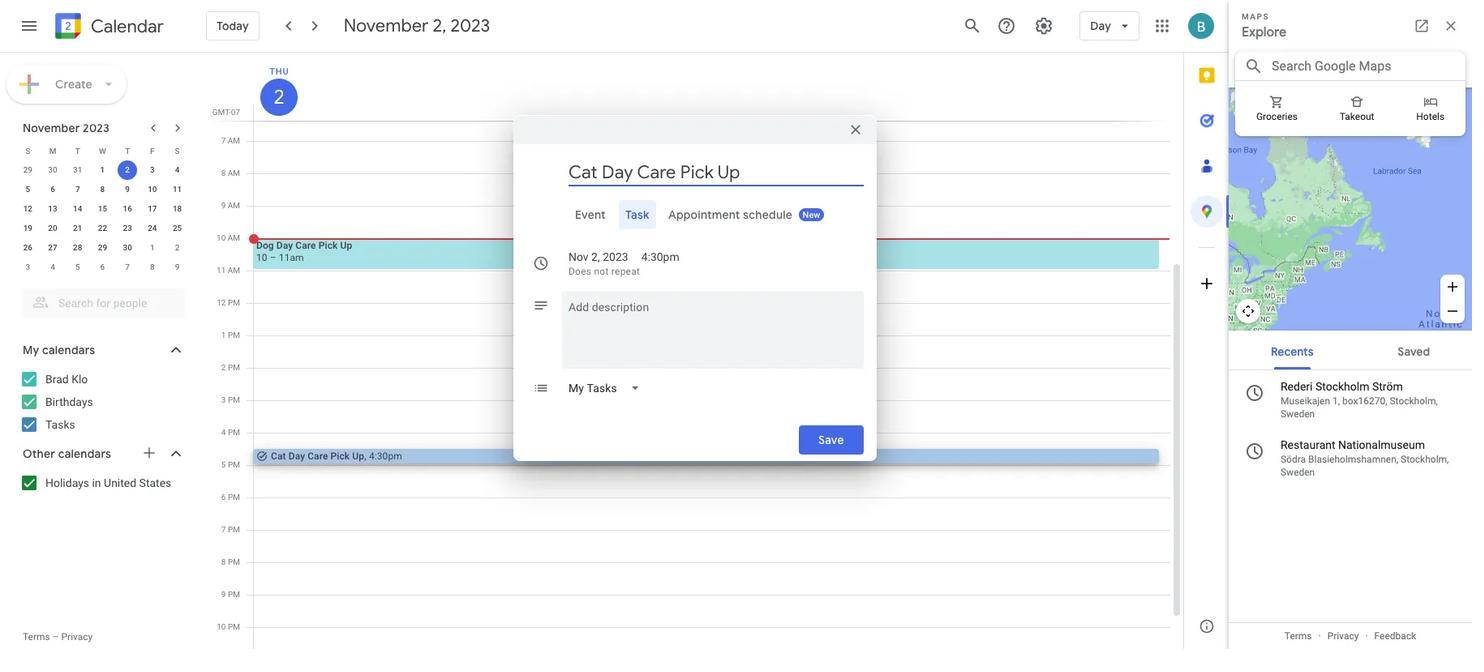 Task type: describe. For each thing, give the bounding box(es) containing it.
privacy
[[61, 632, 93, 643]]

20
[[48, 224, 57, 233]]

3 pm
[[221, 396, 240, 405]]

24 element
[[143, 219, 162, 239]]

8 for 8 pm
[[221, 558, 226, 567]]

tasks
[[45, 419, 75, 432]]

care for cat
[[308, 451, 328, 462]]

appointment schedule
[[669, 208, 793, 222]]

19
[[23, 224, 32, 233]]

pm for 9 pm
[[228, 591, 240, 600]]

my
[[23, 343, 39, 358]]

brad klo
[[45, 373, 88, 386]]

30 for 30 element in the top left of the page
[[123, 243, 132, 252]]

new
[[803, 210, 821, 221]]

19 element
[[18, 219, 38, 239]]

does not repeat
[[569, 266, 640, 277]]

october 29 element
[[18, 161, 38, 180]]

w
[[99, 146, 106, 155]]

row containing s
[[15, 141, 190, 161]]

9 for december 9 element
[[175, 263, 180, 272]]

9 for 9 pm
[[221, 591, 226, 600]]

nov
[[569, 251, 589, 264]]

11am
[[279, 252, 304, 264]]

30 for october 30 element
[[48, 166, 57, 174]]

other
[[23, 447, 55, 462]]

5 for december 5 element
[[75, 263, 80, 272]]

10 am
[[217, 234, 240, 243]]

december 7 element
[[118, 258, 137, 277]]

schedule
[[744, 208, 793, 222]]

other calendars button
[[3, 441, 201, 467]]

december 6 element
[[93, 258, 112, 277]]

10 for 10 am
[[217, 234, 226, 243]]

5 for 5 pm
[[221, 461, 226, 470]]

1 vertical spatial –
[[52, 632, 59, 643]]

2 for '2, today' element
[[125, 166, 130, 174]]

29 for "october 29" "element" on the left of the page
[[23, 166, 32, 174]]

thursday, november 2, today element
[[260, 79, 298, 116]]

states
[[139, 477, 171, 490]]

27 element
[[43, 239, 63, 258]]

25
[[173, 224, 182, 233]]

in
[[92, 477, 101, 490]]

07
[[231, 108, 240, 117]]

december 1 element
[[143, 239, 162, 258]]

6 for 6 pm
[[221, 493, 226, 502]]

24
[[148, 224, 157, 233]]

3 for 3 pm
[[221, 396, 226, 405]]

21
[[73, 224, 82, 233]]

klo
[[72, 373, 88, 386]]

holidays
[[45, 477, 89, 490]]

event
[[575, 208, 606, 222]]

settings menu image
[[1035, 16, 1054, 36]]

privacy link
[[61, 632, 93, 643]]

brad
[[45, 373, 69, 386]]

side panel section
[[1184, 53, 1230, 650]]

7 for december 7 element
[[125, 263, 130, 272]]

november for november 2023
[[23, 121, 80, 135]]

calendar heading
[[88, 15, 164, 38]]

holidays in united states
[[45, 477, 171, 490]]

9 for 9 am
[[221, 201, 226, 210]]

4 for december 4 element
[[50, 263, 55, 272]]

10 pm
[[217, 623, 240, 632]]

row containing 19
[[15, 219, 190, 239]]

pm for 4 pm
[[228, 428, 240, 437]]

terms
[[23, 632, 50, 643]]

pm for 10 pm
[[228, 623, 240, 632]]

pm for 7 pm
[[228, 526, 240, 535]]

23
[[123, 224, 132, 233]]

day for dog day care pick up 10 – 11am
[[277, 240, 293, 252]]

repeat
[[612, 266, 640, 277]]

up for dog day care pick up 10 – 11am
[[340, 240, 352, 252]]

4:30pm inside 2 grid
[[369, 451, 402, 462]]

10 for 10 pm
[[217, 623, 226, 632]]

22
[[98, 224, 107, 233]]

31
[[73, 166, 82, 174]]

20 element
[[43, 219, 63, 239]]

1 for 1 pm
[[221, 331, 226, 340]]

new element
[[799, 209, 825, 221]]

8 for december 8 element
[[150, 263, 155, 272]]

main drawer image
[[19, 16, 39, 36]]

my calendars button
[[3, 338, 201, 363]]

4 for 4 pm
[[221, 428, 226, 437]]

terms – privacy
[[23, 632, 93, 643]]

21 element
[[68, 219, 87, 239]]

2 pm
[[221, 363, 240, 372]]

2 column header
[[253, 53, 1171, 121]]

1 pm
[[221, 331, 240, 340]]

united
[[104, 477, 136, 490]]

16 element
[[118, 200, 137, 219]]

2, for nov
[[592, 251, 600, 264]]

27
[[48, 243, 57, 252]]

october 30 element
[[43, 161, 63, 180]]

16
[[123, 204, 132, 213]]

6 pm
[[221, 493, 240, 502]]

29 element
[[93, 239, 112, 258]]

Add description text field
[[562, 298, 864, 356]]

today button
[[206, 6, 259, 45]]

8 up 15
[[100, 185, 105, 194]]

create
[[55, 77, 92, 92]]

support image
[[997, 16, 1017, 36]]

2023 for november 2, 2023
[[451, 15, 490, 37]]

my calendars
[[23, 343, 95, 358]]

12 pm
[[217, 299, 240, 307]]

am for 9 am
[[228, 201, 240, 210]]

6 for december 6 element
[[100, 263, 105, 272]]

pm for 6 pm
[[228, 493, 240, 502]]

23 element
[[118, 219, 137, 239]]

28 element
[[68, 239, 87, 258]]

13 element
[[43, 200, 63, 219]]

terms link
[[23, 632, 50, 643]]

2 s from the left
[[175, 146, 180, 155]]

november 2023 grid
[[15, 141, 190, 277]]

am for 7 am
[[228, 136, 240, 145]]

birthdays
[[45, 396, 93, 409]]

1 s from the left
[[25, 146, 30, 155]]

pm for 2 pm
[[228, 363, 240, 372]]

14
[[73, 204, 82, 213]]

2 for 2 pm
[[221, 363, 226, 372]]

1 t from the left
[[75, 146, 80, 155]]

appointment
[[669, 208, 741, 222]]

22 element
[[93, 219, 112, 239]]

up for cat day care pick up , 4:30pm
[[352, 451, 364, 462]]

0 vertical spatial 1
[[100, 166, 105, 174]]

1 for december 1 element
[[150, 243, 155, 252]]

tab list containing event
[[527, 200, 864, 230]]

nov 2, 2023
[[569, 251, 628, 264]]

14 element
[[68, 200, 87, 219]]

13
[[48, 204, 57, 213]]



Task type: locate. For each thing, give the bounding box(es) containing it.
10 up 17 on the left top of the page
[[148, 185, 157, 194]]

1 inside 2 grid
[[221, 331, 226, 340]]

12 up the 19
[[23, 204, 32, 213]]

2 vertical spatial 6
[[221, 493, 226, 502]]

november 2, 2023
[[344, 15, 490, 37]]

9 up 10 am
[[221, 201, 226, 210]]

10 down dog
[[256, 252, 267, 264]]

4 down 27 element
[[50, 263, 55, 272]]

12 inside row group
[[23, 204, 32, 213]]

2 grid
[[208, 53, 1184, 650]]

None field
[[562, 374, 653, 403]]

add other calendars image
[[141, 445, 157, 462]]

2 vertical spatial 2023
[[603, 251, 628, 264]]

1 down 12 pm
[[221, 331, 226, 340]]

my calendars list
[[3, 367, 201, 438]]

0 horizontal spatial tab list
[[527, 200, 864, 230]]

0 vertical spatial 4
[[175, 166, 180, 174]]

2 horizontal spatial 1
[[221, 331, 226, 340]]

pm up 9 pm
[[228, 558, 240, 567]]

0 vertical spatial 2023
[[451, 15, 490, 37]]

1 horizontal spatial 4
[[175, 166, 180, 174]]

1 horizontal spatial 6
[[100, 263, 105, 272]]

thu 2
[[270, 67, 289, 110]]

day
[[1091, 19, 1112, 33], [277, 240, 293, 252], [289, 451, 305, 462]]

2, today element
[[118, 161, 137, 180]]

calendars inside 'dropdown button'
[[42, 343, 95, 358]]

0 horizontal spatial 11
[[173, 185, 182, 194]]

30
[[48, 166, 57, 174], [123, 243, 132, 252]]

7 row from the top
[[15, 258, 190, 277]]

1 vertical spatial 2,
[[592, 251, 600, 264]]

1 vertical spatial 5
[[75, 263, 80, 272]]

pm down 8 pm
[[228, 591, 240, 600]]

care inside dog day care pick up 10 – 11am
[[296, 240, 316, 252]]

pm for 12 pm
[[228, 299, 240, 307]]

task
[[625, 208, 649, 222]]

17
[[148, 204, 157, 213]]

0 vertical spatial 30
[[48, 166, 57, 174]]

calendars up 'brad klo'
[[42, 343, 95, 358]]

29 down "22" "element"
[[98, 243, 107, 252]]

december 9 element
[[168, 258, 187, 277]]

1 vertical spatial 29
[[98, 243, 107, 252]]

11 am
[[217, 266, 240, 275]]

row containing 12
[[15, 200, 190, 219]]

4 pm from the top
[[228, 396, 240, 405]]

2, for november
[[433, 15, 447, 37]]

1 horizontal spatial 29
[[98, 243, 107, 252]]

11 up 18
[[173, 185, 182, 194]]

0 horizontal spatial 1
[[100, 166, 105, 174]]

create button
[[6, 65, 126, 104]]

2 cell
[[115, 161, 140, 180]]

29 inside "october 29" "element"
[[23, 166, 32, 174]]

3 down 26 element
[[26, 263, 30, 272]]

s up "october 29" "element" on the left of the page
[[25, 146, 30, 155]]

cat
[[271, 451, 286, 462]]

15
[[98, 204, 107, 213]]

up right dog
[[340, 240, 352, 252]]

am down '7 am'
[[228, 169, 240, 178]]

0 vertical spatial 11
[[173, 185, 182, 194]]

10 up "11 am"
[[217, 234, 226, 243]]

december 8 element
[[143, 258, 162, 277]]

calendars up in at the left of page
[[58, 447, 111, 462]]

4:30pm down task
[[641, 251, 680, 264]]

11 inside 2 grid
[[217, 266, 226, 275]]

5 pm from the top
[[228, 428, 240, 437]]

1 vertical spatial pick
[[331, 451, 350, 462]]

dog
[[256, 240, 274, 252]]

9 down december 2 element
[[175, 263, 180, 272]]

6 down 29 element on the left top
[[100, 263, 105, 272]]

10 inside dog day care pick up 10 – 11am
[[256, 252, 267, 264]]

0 horizontal spatial 30
[[48, 166, 57, 174]]

pick
[[319, 240, 338, 252], [331, 451, 350, 462]]

december 3 element
[[18, 258, 38, 277]]

2 vertical spatial day
[[289, 451, 305, 462]]

4 down 3 pm
[[221, 428, 226, 437]]

10 for 10
[[148, 185, 157, 194]]

am down "07"
[[228, 136, 240, 145]]

2023 for nov 2, 2023
[[603, 251, 628, 264]]

2 row from the top
[[15, 161, 190, 180]]

0 vertical spatial –
[[270, 252, 276, 264]]

1 horizontal spatial 4:30pm
[[641, 251, 680, 264]]

0 horizontal spatial 4
[[50, 263, 55, 272]]

1 vertical spatial 11
[[217, 266, 226, 275]]

gmt-
[[212, 108, 231, 117]]

2 t from the left
[[125, 146, 130, 155]]

am up 12 pm
[[228, 266, 240, 275]]

3
[[150, 166, 155, 174], [26, 263, 30, 272], [221, 396, 226, 405]]

0 vertical spatial 4:30pm
[[641, 251, 680, 264]]

2 horizontal spatial 5
[[221, 461, 226, 470]]

9 up the 10 pm
[[221, 591, 226, 600]]

6
[[50, 185, 55, 194], [100, 263, 105, 272], [221, 493, 226, 502]]

2 horizontal spatial 4
[[221, 428, 226, 437]]

9 pm from the top
[[228, 558, 240, 567]]

pick right dog
[[319, 240, 338, 252]]

pm down 3 pm
[[228, 428, 240, 437]]

0 horizontal spatial 29
[[23, 166, 32, 174]]

26 element
[[18, 239, 38, 258]]

0 horizontal spatial 4:30pm
[[369, 451, 402, 462]]

am for 10 am
[[228, 234, 240, 243]]

row containing 29
[[15, 161, 190, 180]]

0 horizontal spatial november
[[23, 121, 80, 135]]

9 pm
[[221, 591, 240, 600]]

1 vertical spatial 6
[[100, 263, 105, 272]]

8 pm
[[221, 558, 240, 567]]

pm up 3 pm
[[228, 363, 240, 372]]

4 up 11 element
[[175, 166, 180, 174]]

1 vertical spatial up
[[352, 451, 364, 462]]

care right cat
[[308, 451, 328, 462]]

–
[[270, 252, 276, 264], [52, 632, 59, 643]]

october 31 element
[[68, 161, 87, 180]]

10 pm from the top
[[228, 591, 240, 600]]

11 inside row group
[[173, 185, 182, 194]]

tab list
[[1185, 53, 1230, 604], [527, 200, 864, 230]]

29 left october 30 element
[[23, 166, 32, 174]]

29 inside 29 element
[[98, 243, 107, 252]]

other calendars
[[23, 447, 111, 462]]

None search field
[[0, 282, 201, 318]]

1 vertical spatial 4:30pm
[[369, 451, 402, 462]]

care for dog
[[296, 240, 316, 252]]

0 horizontal spatial t
[[75, 146, 80, 155]]

s
[[25, 146, 30, 155], [175, 146, 180, 155]]

8
[[221, 169, 226, 178], [100, 185, 105, 194], [150, 263, 155, 272], [221, 558, 226, 567]]

7 for 7 am
[[221, 136, 226, 145]]

1 horizontal spatial 5
[[75, 263, 80, 272]]

1 inside december 1 element
[[150, 243, 155, 252]]

am for 11 am
[[228, 266, 240, 275]]

3 pm from the top
[[228, 363, 240, 372]]

t up 31
[[75, 146, 80, 155]]

– down dog
[[270, 252, 276, 264]]

0 vertical spatial day
[[1091, 19, 1112, 33]]

25 element
[[168, 219, 187, 239]]

1 down "w"
[[100, 166, 105, 174]]

26
[[23, 243, 32, 252]]

december 4 element
[[43, 258, 63, 277]]

0 vertical spatial up
[[340, 240, 352, 252]]

pm down 9 pm
[[228, 623, 240, 632]]

thu
[[270, 67, 289, 77]]

0 vertical spatial 6
[[50, 185, 55, 194]]

11
[[173, 185, 182, 194], [217, 266, 226, 275]]

row
[[15, 141, 190, 161], [15, 161, 190, 180], [15, 180, 190, 200], [15, 200, 190, 219], [15, 219, 190, 239], [15, 239, 190, 258], [15, 258, 190, 277]]

calendars for my calendars
[[42, 343, 95, 358]]

november for november 2, 2023
[[344, 15, 429, 37]]

not
[[594, 266, 609, 277]]

1 vertical spatial 30
[[123, 243, 132, 252]]

0 horizontal spatial s
[[25, 146, 30, 155]]

8 pm from the top
[[228, 526, 240, 535]]

2 horizontal spatial 3
[[221, 396, 226, 405]]

4 am from the top
[[228, 234, 240, 243]]

0 horizontal spatial 3
[[26, 263, 30, 272]]

day for cat day care pick up , 4:30pm
[[289, 451, 305, 462]]

up
[[340, 240, 352, 252], [352, 451, 364, 462]]

5 row from the top
[[15, 219, 190, 239]]

8 for 8 am
[[221, 169, 226, 178]]

2 for december 2 element
[[175, 243, 180, 252]]

care up 11am
[[296, 240, 316, 252]]

1 vertical spatial 1
[[150, 243, 155, 252]]

1 horizontal spatial 2,
[[592, 251, 600, 264]]

row containing 26
[[15, 239, 190, 258]]

2 horizontal spatial 2023
[[603, 251, 628, 264]]

11 for 11
[[173, 185, 182, 194]]

11 down 10 am
[[217, 266, 226, 275]]

1 horizontal spatial 11
[[217, 266, 226, 275]]

2 am from the top
[[228, 169, 240, 178]]

2 vertical spatial 4
[[221, 428, 226, 437]]

8 am
[[221, 169, 240, 178]]

3 up 4 pm
[[221, 396, 226, 405]]

calendars
[[42, 343, 95, 358], [58, 447, 111, 462]]

december 5 element
[[68, 258, 87, 277]]

5 pm
[[221, 461, 240, 470]]

2 inside cell
[[125, 166, 130, 174]]

28
[[73, 243, 82, 252]]

task button
[[619, 200, 656, 230]]

5 down "october 29" "element" on the left of the page
[[26, 185, 30, 194]]

5 down the '28' element
[[75, 263, 80, 272]]

up right cat
[[352, 451, 364, 462]]

s right "f" at top left
[[175, 146, 180, 155]]

10
[[148, 185, 157, 194], [217, 234, 226, 243], [256, 252, 267, 264], [217, 623, 226, 632]]

5 inside 2 grid
[[221, 461, 226, 470]]

1 horizontal spatial 30
[[123, 243, 132, 252]]

calendars for other calendars
[[58, 447, 111, 462]]

day button
[[1080, 6, 1140, 45]]

calendar element
[[52, 10, 164, 45]]

17 element
[[143, 200, 162, 219]]

december 2 element
[[168, 239, 187, 258]]

pm for 1 pm
[[228, 331, 240, 340]]

dog day care pick up 10 – 11am
[[256, 240, 352, 264]]

day up 11am
[[277, 240, 293, 252]]

am for 8 am
[[228, 169, 240, 178]]

day inside dropdown button
[[1091, 19, 1112, 33]]

1
[[100, 166, 105, 174], [150, 243, 155, 252], [221, 331, 226, 340]]

8 up 9 pm
[[221, 558, 226, 567]]

calendars inside dropdown button
[[58, 447, 111, 462]]

7 for 7 pm
[[221, 526, 226, 535]]

12 for 12
[[23, 204, 32, 213]]

6 up 7 pm
[[221, 493, 226, 502]]

0 horizontal spatial 2023
[[83, 121, 110, 135]]

pick inside dog day care pick up 10 – 11am
[[319, 240, 338, 252]]

1 row from the top
[[15, 141, 190, 161]]

4 inside 2 grid
[[221, 428, 226, 437]]

event button
[[569, 200, 612, 230]]

pick for –
[[319, 240, 338, 252]]

11 element
[[168, 180, 187, 200]]

– inside dog day care pick up 10 – 11am
[[270, 252, 276, 264]]

6 down october 30 element
[[50, 185, 55, 194]]

7 down 30 element in the top left of the page
[[125, 263, 130, 272]]

4 pm
[[221, 428, 240, 437]]

15 element
[[93, 200, 112, 219]]

6 row from the top
[[15, 239, 190, 258]]

0 horizontal spatial –
[[52, 632, 59, 643]]

10 down 9 pm
[[217, 623, 226, 632]]

1 vertical spatial 12
[[217, 299, 226, 307]]

3 row from the top
[[15, 180, 190, 200]]

0 horizontal spatial 6
[[50, 185, 55, 194]]

2 vertical spatial 5
[[221, 461, 226, 470]]

Add title text field
[[569, 161, 864, 185]]

up inside dog day care pick up 10 – 11am
[[340, 240, 352, 252]]

november 2023
[[23, 121, 110, 135]]

9 am
[[221, 201, 240, 210]]

2 vertical spatial 3
[[221, 396, 226, 405]]

5
[[26, 185, 30, 194], [75, 263, 80, 272], [221, 461, 226, 470]]

calendar
[[91, 15, 164, 38]]

3 down "f" at top left
[[150, 166, 155, 174]]

pm up 2 pm
[[228, 331, 240, 340]]

1 vertical spatial day
[[277, 240, 293, 252]]

– right terms
[[52, 632, 59, 643]]

7 pm
[[221, 526, 240, 535]]

0 horizontal spatial 5
[[26, 185, 30, 194]]

7 pm from the top
[[228, 493, 240, 502]]

tab list inside side panel section
[[1185, 53, 1230, 604]]

1 vertical spatial 4
[[50, 263, 55, 272]]

today
[[217, 19, 249, 33]]

2 pm from the top
[[228, 331, 240, 340]]

1 down 24 element in the left top of the page
[[150, 243, 155, 252]]

8 down december 1 element
[[150, 263, 155, 272]]

f
[[150, 146, 155, 155]]

1 horizontal spatial november
[[344, 15, 429, 37]]

8 down '7 am'
[[221, 169, 226, 178]]

0 vertical spatial 12
[[23, 204, 32, 213]]

1 am from the top
[[228, 136, 240, 145]]

12 down "11 am"
[[217, 299, 226, 307]]

9
[[125, 185, 130, 194], [221, 201, 226, 210], [175, 263, 180, 272], [221, 591, 226, 600]]

7 down "6 pm"
[[221, 526, 226, 535]]

0 horizontal spatial 2,
[[433, 15, 447, 37]]

row containing 5
[[15, 180, 190, 200]]

12 for 12 pm
[[217, 299, 226, 307]]

30 down "m"
[[48, 166, 57, 174]]

Search for people text field
[[32, 289, 175, 318]]

row containing 3
[[15, 258, 190, 277]]

2 inside thu 2
[[273, 84, 284, 110]]

3 inside 2 grid
[[221, 396, 226, 405]]

t
[[75, 146, 80, 155], [125, 146, 130, 155]]

0 vertical spatial care
[[296, 240, 316, 252]]

29 for 29 element on the left top
[[98, 243, 107, 252]]

pm up 1 pm at the bottom of page
[[228, 299, 240, 307]]

day right settings menu icon
[[1091, 19, 1112, 33]]

1 pm from the top
[[228, 299, 240, 307]]

1 horizontal spatial s
[[175, 146, 180, 155]]

pick for 4:30pm
[[331, 451, 350, 462]]

6 pm from the top
[[228, 461, 240, 470]]

does
[[569, 266, 592, 277]]

pm up 7 pm
[[228, 493, 240, 502]]

am down 8 am
[[228, 201, 240, 210]]

1 horizontal spatial t
[[125, 146, 130, 155]]

4 row from the top
[[15, 200, 190, 219]]

2 horizontal spatial 6
[[221, 493, 226, 502]]

6 inside 2 grid
[[221, 493, 226, 502]]

0 vertical spatial 29
[[23, 166, 32, 174]]

0 vertical spatial 3
[[150, 166, 155, 174]]

9 down '2, today' element
[[125, 185, 130, 194]]

12 element
[[18, 200, 38, 219]]

1 vertical spatial november
[[23, 121, 80, 135]]

11 pm from the top
[[228, 623, 240, 632]]

12 inside 2 grid
[[217, 299, 226, 307]]

3 am from the top
[[228, 201, 240, 210]]

2 vertical spatial 1
[[221, 331, 226, 340]]

row group containing 29
[[15, 161, 190, 277]]

1 vertical spatial 2023
[[83, 121, 110, 135]]

7 am
[[221, 136, 240, 145]]

pm down "6 pm"
[[228, 526, 240, 535]]

10 inside november 2023 grid
[[148, 185, 157, 194]]

2
[[273, 84, 284, 110], [125, 166, 130, 174], [175, 243, 180, 252], [221, 363, 226, 372]]

0 vertical spatial november
[[344, 15, 429, 37]]

pm down 4 pm
[[228, 461, 240, 470]]

7 down gmt-
[[221, 136, 226, 145]]

18 element
[[168, 200, 187, 219]]

1 horizontal spatial 1
[[150, 243, 155, 252]]

10 element
[[143, 180, 162, 200]]

0 vertical spatial 2,
[[433, 15, 447, 37]]

gmt-07
[[212, 108, 240, 117]]

0 horizontal spatial 12
[[23, 204, 32, 213]]

0 vertical spatial calendars
[[42, 343, 95, 358]]

t up the "2" cell
[[125, 146, 130, 155]]

pm for 3 pm
[[228, 396, 240, 405]]

1 vertical spatial calendars
[[58, 447, 111, 462]]

1 vertical spatial 3
[[26, 263, 30, 272]]

30 down 23 element
[[123, 243, 132, 252]]

am left dog
[[228, 234, 240, 243]]

3 for december 3 element
[[26, 263, 30, 272]]

day inside dog day care pick up 10 – 11am
[[277, 240, 293, 252]]

30 element
[[118, 239, 137, 258]]

m
[[49, 146, 56, 155]]

18
[[173, 204, 182, 213]]

1 horizontal spatial 12
[[217, 299, 226, 307]]

11 for 11 am
[[217, 266, 226, 275]]

day right cat
[[289, 451, 305, 462]]

1 horizontal spatial 3
[[150, 166, 155, 174]]

1 horizontal spatial –
[[270, 252, 276, 264]]

am
[[228, 136, 240, 145], [228, 169, 240, 178], [228, 201, 240, 210], [228, 234, 240, 243], [228, 266, 240, 275]]

1 vertical spatial care
[[308, 451, 328, 462]]

care
[[296, 240, 316, 252], [308, 451, 328, 462]]

pm up 4 pm
[[228, 396, 240, 405]]

cat day care pick up , 4:30pm
[[271, 451, 402, 462]]

7 down october 31 element
[[75, 185, 80, 194]]

2,
[[433, 15, 447, 37], [592, 251, 600, 264]]

pm for 8 pm
[[228, 558, 240, 567]]

7
[[221, 136, 226, 145], [75, 185, 80, 194], [125, 263, 130, 272], [221, 526, 226, 535]]

pick left ,
[[331, 451, 350, 462]]

0 vertical spatial pick
[[319, 240, 338, 252]]

,
[[364, 451, 367, 462]]

0 vertical spatial 5
[[26, 185, 30, 194]]

1 horizontal spatial tab list
[[1185, 53, 1230, 604]]

3 inside december 3 element
[[26, 263, 30, 272]]

4:30pm right ,
[[369, 451, 402, 462]]

row group
[[15, 161, 190, 277]]

5 am from the top
[[228, 266, 240, 275]]

5 down 4 pm
[[221, 461, 226, 470]]

pm for 5 pm
[[228, 461, 240, 470]]

1 horizontal spatial 2023
[[451, 15, 490, 37]]



Task type: vqa. For each thing, say whether or not it's contained in the screenshot.


